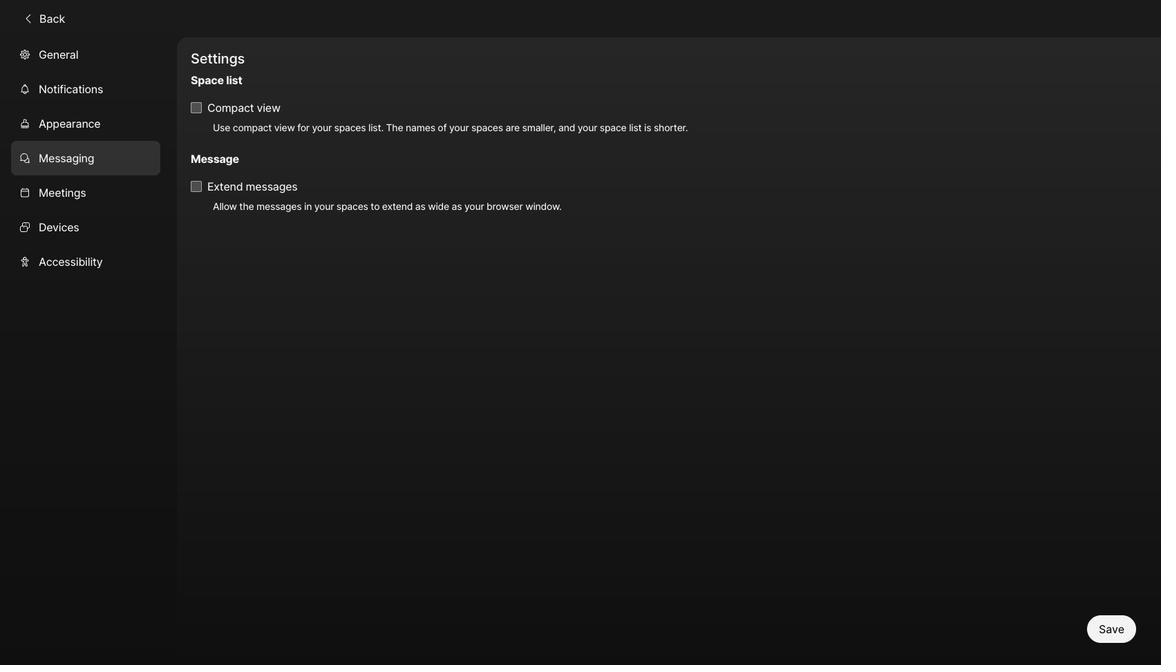 Task type: locate. For each thing, give the bounding box(es) containing it.
settings navigation
[[0, 37, 177, 666]]

devices tab
[[11, 210, 160, 245]]

accessibility tab
[[11, 245, 160, 279]]

notifications tab
[[11, 72, 160, 106]]

messaging tab
[[11, 141, 160, 175]]



Task type: vqa. For each thing, say whether or not it's contained in the screenshot.
message composer toolbar Element
no



Task type: describe. For each thing, give the bounding box(es) containing it.
appearance tab
[[11, 106, 160, 141]]

general tab
[[11, 37, 160, 72]]

meetings tab
[[11, 175, 160, 210]]



